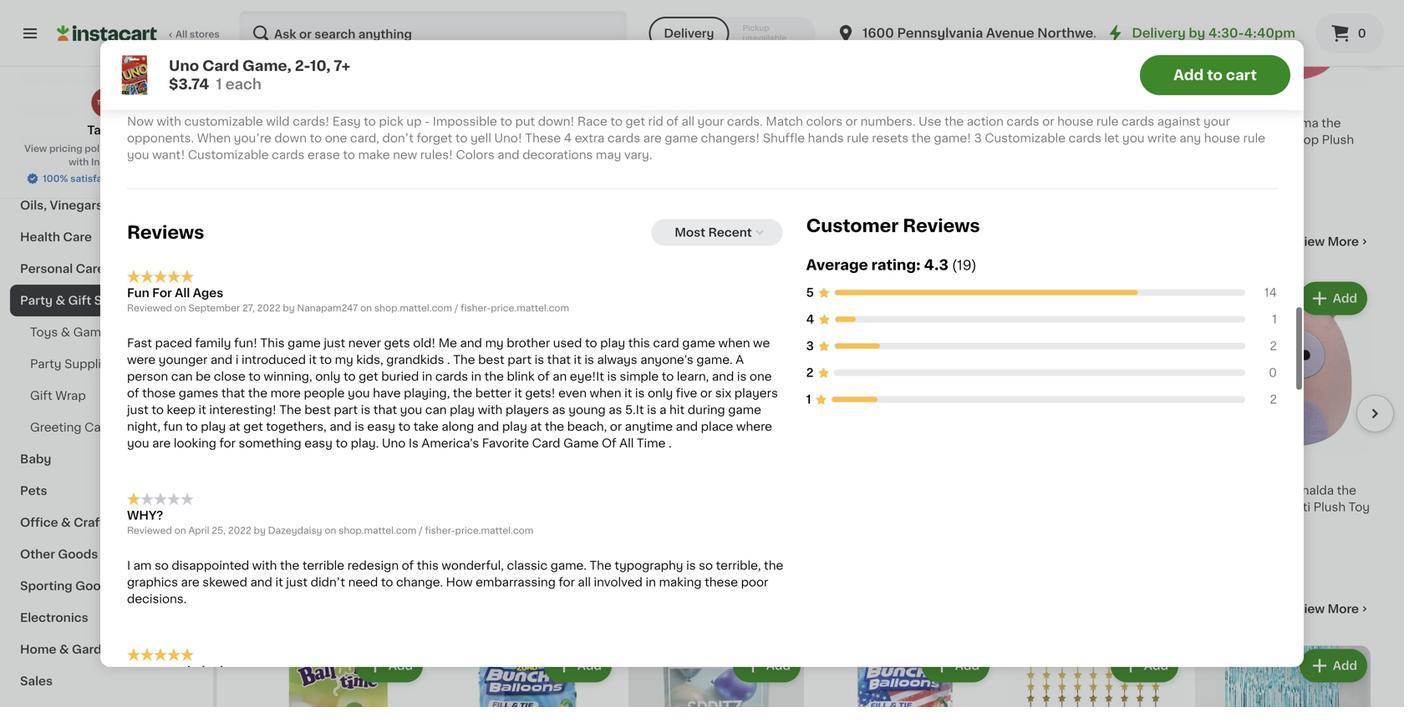 Task type: locate. For each thing, give the bounding box(es) containing it.
care down vinegars,
[[63, 232, 92, 243]]

all stores
[[176, 30, 220, 39]]

at down gets!
[[530, 421, 542, 433]]

goods for canned
[[70, 73, 110, 84]]

fun
[[127, 288, 149, 299]]

2 vertical spatial all
[[620, 438, 634, 450]]

0 vertical spatial ronalda
[[1097, 117, 1145, 129]]

service type group
[[649, 17, 816, 50]]

game, down $3.74 original price: $4.99 "element"
[[309, 117, 347, 129]]

uno card game, 2-10, 7+ $3.74 1 each
[[169, 59, 350, 92]]

1 horizontal spatial $13.99
[[1238, 101, 1277, 112]]

2- up card,
[[350, 117, 362, 129]]

2 vertical spatial by
[[254, 527, 266, 536]]

by left "4:30-"
[[1189, 27, 1206, 39]]

or up during
[[700, 388, 712, 400]]

each up the customizable
[[225, 77, 262, 92]]

home
[[20, 644, 56, 656]]

so
[[155, 560, 169, 572], [699, 560, 713, 572]]

view more for 2nd view more link from the bottom of the page
[[1296, 236, 1359, 248]]

with down better
[[478, 405, 503, 416]]

goods for sporting
[[75, 581, 115, 593]]

customizable
[[985, 133, 1066, 144], [188, 149, 269, 161]]

and inside i am so disappointed with the terrible redesign of this wonderful, classic game. the typography is so terrible, the graphics are skewed and it just didn't need to change. how embarrassing for all involved in making these poor decisions.
[[250, 577, 272, 589]]

household
[[20, 136, 86, 148]]

and
[[1034, 134, 1056, 146], [498, 149, 520, 161], [460, 338, 482, 349], [211, 354, 233, 366], [712, 371, 734, 383], [330, 421, 352, 433], [477, 421, 499, 433], [676, 421, 698, 433], [1223, 502, 1245, 514], [250, 577, 272, 589]]

1 vertical spatial can
[[425, 405, 447, 416]]

of
[[667, 116, 679, 128], [538, 371, 550, 383], [127, 388, 139, 400], [402, 560, 414, 572]]

$26.99
[[868, 101, 909, 112]]

one inside now with customizable wild cards! easy to pick up - impossible to put down! race to get rid of all your cards. match colors or numbers. use the action cards or house rule cards against your opponents. when you're down to one card, don't forget to yell uno! these 4 extra cards are game changers! shuffle hands rule resets the game! 3 customizable cards let you write any house rule you want! customizable cards erase to make new rules! colors and decorations may vary.
[[325, 133, 347, 144]]

rid
[[648, 116, 664, 128]]

used
[[553, 338, 582, 349]]

are inside i am so disappointed with the terrible redesign of this wonderful, classic game. the typography is so terrible, the graphics are skewed and it just didn't need to change. how embarrassing for all involved in making these poor decisions.
[[181, 577, 199, 589]]

as down even
[[552, 405, 566, 416]]

at down interesting!
[[229, 421, 240, 433]]

1 view more from the top
[[1296, 236, 1359, 248]]

always
[[597, 354, 637, 366]]

of up change.
[[402, 560, 414, 572]]

game
[[665, 133, 698, 144], [288, 338, 321, 349], [682, 338, 715, 349], [728, 405, 761, 416]]

each
[[225, 77, 262, 92], [257, 149, 280, 158], [446, 149, 469, 158], [257, 517, 280, 526]]

2 for 1
[[1270, 394, 1277, 406]]

of down the 'person'
[[127, 388, 139, 400]]

view inside view pricing policy. not affiliated with instacart.
[[24, 144, 47, 153]]

1 vertical spatial when
[[590, 388, 621, 400]]

0
[[1358, 28, 1366, 39], [1269, 368, 1277, 379]]

7+ for uno card game, 2-10, 7+ $3.74 1 each
[[334, 59, 350, 73]]

baking
[[20, 168, 62, 180]]

delivery left "4:30-"
[[1132, 27, 1186, 39]]

reviews up the 4.3
[[903, 217, 980, 235]]

just left never
[[324, 338, 345, 349]]

2 horizontal spatial 4
[[806, 314, 814, 326]]

1 horizontal spatial yeti
[[1289, 502, 1311, 514]]

$15.99 original price: $26.99 element
[[817, 93, 993, 115]]

item carousel region
[[251, 0, 1394, 205], [251, 272, 1394, 573]]

2- inside item carousel region
[[350, 117, 362, 129]]

2 vertical spatial uno
[[382, 438, 406, 450]]

0 vertical spatial (19)
[[313, 136, 330, 145]]

1 horizontal spatial toy
[[1195, 151, 1217, 163]]

doll
[[858, 117, 882, 129]]

people
[[304, 388, 345, 400]]

cart
[[1226, 68, 1257, 82]]

lego at-st star wars hoth building set
[[629, 117, 791, 146]]

2 vertical spatial toy
[[1349, 502, 1370, 514]]

on left september
[[174, 304, 186, 313]]

0 horizontal spatial best
[[220, 666, 247, 678]]

1 inside uno card game, 2-10, 7+ $3.74 1 each
[[216, 77, 222, 92]]

1 horizontal spatial customizable
[[985, 133, 1066, 144]]

easy down togethers,
[[304, 438, 333, 450]]

play.
[[351, 438, 379, 450]]

0 vertical spatial by
[[1189, 27, 1206, 39]]

this inside i am so disappointed with the terrible redesign of this wonderful, classic game. the typography is so terrible, the graphics are skewed and it just didn't need to change. how embarrassing for all involved in making these poor decisions.
[[417, 560, 439, 572]]

as left 5.it
[[609, 405, 622, 416]]

can
[[171, 371, 193, 383], [425, 405, 447, 416]]

sales link
[[10, 666, 203, 698]]

1 vertical spatial squishmallows ronalda the pink and purple yeti plush toy - pink & purple
[[1195, 485, 1370, 530]]

it up winning,
[[309, 354, 317, 366]]

2 $13.99 from the left
[[1238, 101, 1277, 112]]

0 horizontal spatial reviews
[[127, 224, 204, 242]]

the inside button
[[1337, 485, 1357, 497]]

1 at from the left
[[229, 421, 240, 433]]

0 vertical spatial when
[[718, 338, 750, 349]]

plush inside squishmallows pama the strawberry cake pop plush toy - pink
[[1322, 134, 1354, 146]]

greeting cards link
[[10, 412, 203, 444]]

2 8 from the left
[[1205, 95, 1217, 113]]

2 vertical spatial 2
[[1270, 394, 1277, 406]]

reviews down spices
[[127, 224, 204, 242]]

cards up write
[[1122, 116, 1155, 128]]

/ up change.
[[419, 527, 423, 536]]

goods inside other goods link
[[58, 549, 98, 561]]

my left 'brother' at the left of the page
[[485, 338, 504, 349]]

0 vertical spatial 3
[[260, 95, 272, 113]]

game, inside uno card game, 2-10, 7+ $3.74 1 each
[[242, 59, 292, 73]]

1600 pennsylvania avenue northwest
[[863, 27, 1106, 39]]

shop.mattel.com up redesign
[[339, 527, 417, 536]]

1 vertical spatial by
[[283, 304, 295, 313]]

squishmallows ronalda the pink and purple yeti plush toy - pink & purple inside button
[[1195, 485, 1370, 530]]

game. inside i am so disappointed with the terrible redesign of this wonderful, classic game. the typography is so terrible, the graphics are skewed and it just didn't need to change. how embarrassing for all involved in making these poor decisions.
[[551, 560, 587, 572]]

0 horizontal spatial fisher-
[[425, 527, 455, 536]]

changers!
[[701, 133, 760, 144]]

why? reviewed on april 25, 2022 by dazeydaisy on shop.mattel.com / fisher-price.mattel.com
[[127, 510, 534, 536]]

8 down avenue
[[1016, 95, 1028, 113]]

add to cart button
[[1140, 55, 1291, 95]]

by up this
[[283, 304, 295, 313]]

get down interesting!
[[243, 421, 263, 433]]

with
[[157, 116, 181, 128], [69, 158, 89, 167], [478, 405, 503, 416], [252, 560, 277, 572]]

None search field
[[239, 10, 627, 57]]

1 vertical spatial (19)
[[952, 259, 977, 273]]

and inside now with customizable wild cards! easy to pick up - impossible to put down! race to get rid of all your cards. match colors or numbers. use the action cards or house rule cards against your opponents. when you're down to one card, don't forget to yell uno! these 4 extra cards are game changers! shuffle hands rule resets the game! 3 customizable cards let you write any house rule you want! customizable cards erase to make new rules! colors and decorations may vary.
[[498, 149, 520, 161]]

2 horizontal spatial are
[[643, 133, 662, 144]]

uno for uno card game, 2-10, 7+ $3.74 1 each
[[169, 59, 199, 73]]

by inside fun for all ages reviewed on september 27, 2022 by nanapam247 on shop.mattel.com / fisher-price.mattel.com
[[283, 304, 295, 313]]

your
[[698, 116, 724, 128], [1204, 116, 1230, 128]]

$3.74
[[169, 77, 209, 92]]

introduced
[[242, 354, 306, 366]]

0 vertical spatial this
[[628, 338, 650, 349]]

1 horizontal spatial by
[[283, 304, 295, 313]]

7+ inside item carousel region
[[381, 117, 394, 129]]

27,
[[242, 304, 255, 313]]

players right six
[[735, 388, 778, 400]]

goods up electronics link
[[75, 581, 115, 593]]

0 horizontal spatial 10,
[[310, 59, 331, 73]]

customizable down "when"
[[188, 149, 269, 161]]

decorations
[[523, 149, 593, 161]]

1 vertical spatial item carousel region
[[251, 272, 1394, 573]]

april
[[188, 527, 209, 536]]

with inside now with customizable wild cards! easy to pick up - impossible to put down! race to get rid of all your cards. match colors or numbers. use the action cards or house rule cards against your opponents. when you're down to one card, don't forget to yell uno! these 4 extra cards are game changers! shuffle hands rule resets the game! 3 customizable cards let you write any house rule you want! customizable cards erase to make new rules! colors and decorations may vary.
[[157, 116, 181, 128]]

each inside button
[[257, 517, 280, 526]]

1 vertical spatial just
[[127, 405, 149, 416]]

$8.99 original price: $13.99 element
[[1006, 93, 1182, 115], [1195, 93, 1371, 115], [1195, 461, 1371, 483]]

goods inside canned goods & soups link
[[70, 73, 110, 84]]

anyone's
[[640, 354, 694, 366]]

price.mattel.com up wonderful,
[[455, 527, 534, 536]]

target
[[87, 125, 126, 136]]

reviewed down why?
[[127, 527, 172, 536]]

best down people
[[304, 405, 331, 416]]

plush
[[1125, 134, 1157, 146], [1322, 134, 1354, 146], [1314, 502, 1346, 514]]

1 vertical spatial more
[[1328, 604, 1359, 616]]

0 vertical spatial fisher-
[[461, 304, 491, 313]]

0 vertical spatial 2
[[1270, 341, 1277, 352]]

only up a
[[648, 388, 673, 400]]

0 horizontal spatial game,
[[242, 59, 292, 73]]

2 more from the top
[[1328, 604, 1359, 616]]

or up of at the bottom left of page
[[610, 421, 622, 433]]

1 vertical spatial view more
[[1296, 604, 1359, 616]]

gift
[[68, 295, 91, 307], [30, 390, 52, 402]]

of inside i am so disappointed with the terrible redesign of this wonderful, classic game. the typography is so terrible, the graphics are skewed and it just didn't need to change. how embarrassing for all involved in making these poor decisions.
[[402, 560, 414, 572]]

0 horizontal spatial so
[[155, 560, 169, 572]]

it up 5.it
[[624, 388, 632, 400]]

down
[[274, 133, 307, 144]]

plush inside the squishmallows ronalda the pink and purple yeti plush toy - pink & purple button
[[1314, 502, 1346, 514]]

7+ up $3.74 original price: $4.99 "element"
[[334, 59, 350, 73]]

0 vertical spatial squishmallows ronalda the pink and purple yeti plush toy - pink & purple
[[1006, 117, 1181, 163]]

on up never
[[360, 304, 372, 313]]

product group
[[251, 279, 426, 528], [440, 279, 615, 530], [817, 279, 993, 528], [1006, 279, 1182, 528], [1195, 279, 1371, 546], [251, 647, 426, 708], [440, 647, 615, 708], [629, 647, 804, 708], [817, 647, 993, 708], [1006, 647, 1182, 708], [1195, 647, 1371, 708]]

in up better
[[471, 371, 482, 383]]

0 vertical spatial 2-
[[295, 59, 310, 73]]

playing,
[[404, 388, 450, 400]]

0 vertical spatial part
[[508, 354, 532, 366]]

price.mattel.com up 'brother' at the left of the page
[[491, 304, 569, 313]]

0 vertical spatial supplies
[[94, 295, 146, 307]]

toy inside button
[[1349, 502, 1370, 514]]

1 each up dazeydaisy
[[251, 517, 280, 526]]

0 horizontal spatial (19)
[[313, 136, 330, 145]]

0 vertical spatial best
[[478, 354, 505, 366]]

1 horizontal spatial uno
[[251, 117, 275, 129]]

1 horizontal spatial /
[[455, 304, 458, 313]]

get down kids,
[[359, 371, 378, 383]]

that up an
[[547, 354, 571, 366]]

those
[[142, 388, 176, 400]]

supplies down games
[[64, 359, 115, 370]]

/ up "me"
[[455, 304, 458, 313]]

&
[[113, 73, 123, 84], [885, 117, 894, 129], [1042, 151, 1052, 163], [109, 200, 119, 211], [56, 295, 65, 307], [61, 327, 70, 339], [61, 517, 71, 529], [1231, 519, 1241, 530], [59, 644, 69, 656]]

0 vertical spatial party
[[20, 295, 53, 307]]

1 vertical spatial view more link
[[1296, 601, 1371, 618]]

0 horizontal spatial house
[[1058, 116, 1094, 128]]

goods up target logo
[[70, 73, 110, 84]]

baby
[[20, 454, 51, 466]]

hoth
[[762, 117, 791, 129]]

by inside delivery by 4:30-4:40pm link
[[1189, 27, 1206, 39]]

card down stores
[[202, 59, 239, 73]]

(19) up erase
[[313, 136, 330, 145]]

are inside fast paced family fun! this game just never gets old! me and my brother used to play this card game when we were younger and i introduced it to my kids, grandkids . the best part is that it is always anyone's game. a person can be close to winning, only to get buried in cards in the blink of an eye!it is simple to learn, and is one of those games that the more people you have playing, the better it gets! even when it is only five or six players just to keep it interesting! the best part is that you can play with players as young as 5.it is a hit during game night, fun to play at get togethers, and is easy to take along and play at the beach, or anytime  and place where you are looking for something easy to play. uno is america's favorite card game of all time .
[[152, 438, 171, 450]]

1 your from the left
[[698, 116, 724, 128]]

baking essentials link
[[10, 158, 203, 190]]

0 horizontal spatial players
[[506, 405, 549, 416]]

use
[[919, 116, 942, 128]]

home & garden link
[[10, 634, 203, 666]]

now with customizable wild cards! easy to pick up - impossible to put down! race to get rid of all your cards. match colors or numbers. use the action cards or house rule cards against your opponents. when you're down to one card, don't forget to yell uno! these 4 extra cards are game changers! shuffle hands rule resets the game! 3 customizable cards let you write any house rule you want! customizable cards erase to make new rules! colors and decorations may vary.
[[127, 116, 1266, 161]]

craft
[[74, 517, 105, 529]]

1 horizontal spatial gift
[[68, 295, 91, 307]]

$3.74 original price: $4.99 element
[[251, 93, 426, 115]]

get left rid at the left
[[626, 116, 645, 128]]

4.3
[[924, 258, 949, 273]]

1 horizontal spatial can
[[425, 405, 447, 416]]

0 horizontal spatial squishmallows ronalda the pink and purple yeti plush toy - pink & purple
[[1006, 117, 1181, 163]]

2022 inside why? reviewed on april 25, 2022 by dazeydaisy on shop.mattel.com / fisher-price.mattel.com
[[228, 527, 251, 536]]

2 for 3
[[1270, 341, 1277, 352]]

0 horizontal spatial yeti
[[1100, 134, 1122, 146]]

game, for uno card game, 2-10, 7+ $3.74 1 each
[[242, 59, 292, 73]]

1 horizontal spatial rule
[[1097, 116, 1119, 128]]

with inside view pricing policy. not affiliated with instacart.
[[69, 158, 89, 167]]

(19) right the 4.3
[[952, 259, 977, 273]]

oils,
[[20, 200, 47, 211]]

0 horizontal spatial delivery
[[664, 28, 714, 39]]

party for party supplies
[[30, 359, 61, 370]]

1 vertical spatial yeti
[[1289, 502, 1311, 514]]

all right of at the bottom left of page
[[620, 438, 634, 450]]

game inside now with customizable wild cards! easy to pick up - impossible to put down! race to get rid of all your cards. match colors or numbers. use the action cards or house rule cards against your opponents. when you're down to one card, don't forget to yell uno! these 4 extra cards are game changers! shuffle hands rule resets the game! 3 customizable cards let you write any house rule you want! customizable cards erase to make new rules! colors and decorations may vary.
[[665, 133, 698, 144]]

1 vertical spatial this
[[417, 560, 439, 572]]

uno inside uno card game, 2-10, 7+ $3.74 1 each
[[169, 59, 199, 73]]

at
[[229, 421, 240, 433], [530, 421, 542, 433]]

0 horizontal spatial game
[[526, 117, 562, 129]]

2 horizontal spatial just
[[324, 338, 345, 349]]

to inside i am so disappointed with the terrible redesign of this wonderful, classic game. the typography is so terrible, the graphics are skewed and it just didn't need to change. how embarrassing for all involved in making these poor decisions.
[[381, 577, 393, 589]]

1 reviewed from the top
[[127, 304, 172, 313]]

care up party & gift supplies
[[76, 263, 105, 275]]

with down dazeydaisy
[[252, 560, 277, 572]]

card up down
[[278, 117, 306, 129]]

your down the $ 8 99
[[1204, 116, 1230, 128]]

so up graphics
[[155, 560, 169, 572]]

action
[[967, 116, 1004, 128]]

0 vertical spatial 7+
[[334, 59, 350, 73]]

7+ inside uno card game, 2-10, 7+ $3.74 1 each
[[334, 59, 350, 73]]

are down fun
[[152, 438, 171, 450]]

1 item carousel region from the top
[[251, 0, 1394, 205]]

0 vertical spatial my
[[485, 338, 504, 349]]

1 vertical spatial 3
[[974, 133, 982, 144]]

colors
[[456, 149, 495, 161]]

- inside button
[[1195, 519, 1201, 530]]

uno inside fast paced family fun! this game just never gets old! me and my brother used to play this card game when we were younger and i introduced it to my kids, grandkids . the best part is that it is always anyone's game. a person can be close to winning, only to get buried in cards in the blink of an eye!it is simple to learn, and is one of those games that the more people you have playing, the better it gets! even when it is only five or six players just to keep it interesting! the best part is that you can play with players as young as 5.it is a hit during game night, fun to play at get togethers, and is easy to take along and play at the beach, or anytime  and place where you are looking for something easy to play. uno is america's favorite card game of all time .
[[382, 438, 406, 450]]

goods inside sporting goods link
[[75, 581, 115, 593]]

with up "opponents."
[[157, 116, 181, 128]]

one inside fast paced family fun! this game just never gets old! me and my brother used to play this card game when we were younger and i introduced it to my kids, grandkids . the best part is that it is always anyone's game. a person can be close to winning, only to get buried in cards in the blink of an eye!it is simple to learn, and is one of those games that the more people you have playing, the better it gets! even when it is only five or six players just to keep it interesting! the best part is that you can play with players as young as 5.it is a hit during game night, fun to play at get togethers, and is easy to take along and play at the beach, or anytime  and place where you are looking for something easy to play. uno is america's favorite card game of all time .
[[750, 371, 772, 383]]

ronalda inside button
[[1286, 485, 1334, 497]]

play up favorite
[[502, 421, 527, 433]]

2022 inside fun for all ages reviewed on september 27, 2022 by nanapam247 on shop.mattel.com / fisher-price.mattel.com
[[257, 304, 281, 313]]

uno up you're
[[251, 117, 275, 129]]

delivery up $48.99
[[664, 28, 714, 39]]

1 horizontal spatial this
[[628, 338, 650, 349]]

reviewed inside why? reviewed on april 25, 2022 by dazeydaisy on shop.mattel.com / fisher-price.mattel.com
[[127, 527, 172, 536]]

party up toys
[[20, 295, 53, 307]]

fun!
[[234, 338, 257, 349]]

10, up $4.99 at left
[[310, 59, 331, 73]]

shop.mattel.com inside why? reviewed on april 25, 2022 by dazeydaisy on shop.mattel.com / fisher-price.mattel.com
[[339, 527, 417, 536]]

are inside now with customizable wild cards! easy to pick up - impossible to put down! race to get rid of all your cards. match colors or numbers. use the action cards or house rule cards against your opponents. when you're down to one card, don't forget to yell uno! these 4 extra cards are game changers! shuffle hands rule resets the game! 3 customizable cards let you write any house rule you want! customizable cards erase to make new rules! colors and decorations may vary.
[[643, 133, 662, 144]]

it left didn't
[[275, 577, 283, 589]]

baby link
[[10, 444, 203, 476]]

. down "me"
[[447, 354, 450, 366]]

game. inside fast paced family fun! this game just never gets old! me and my brother used to play this card game when we were younger and i introduced it to my kids, grandkids . the best part is that it is always anyone's game. a person can be close to winning, only to get buried in cards in the blink of an eye!it is simple to learn, and is one of those games that the more people you have playing, the better it gets! even when it is only five or six players just to keep it interesting! the best part is that you can play with players as young as 5.it is a hit during game night, fun to play at get togethers, and is easy to take along and play at the beach, or anytime  and place where you are looking for something easy to play. uno is america's favorite card game of all time .
[[697, 354, 733, 366]]

2 item carousel region from the top
[[251, 272, 1394, 573]]

are down disappointed
[[181, 577, 199, 589]]

7+ for uno card game, 2-10, 7+
[[381, 117, 394, 129]]

2 reviewed from the top
[[127, 527, 172, 536]]

when
[[718, 338, 750, 349], [590, 388, 621, 400]]

2 horizontal spatial that
[[547, 354, 571, 366]]

1 each for 4
[[440, 149, 469, 158]]

in up playing,
[[422, 371, 432, 383]]

delivery inside button
[[664, 28, 714, 39]]

game
[[526, 117, 562, 129], [563, 438, 599, 450]]

six
[[715, 388, 732, 400]]

game right card
[[682, 338, 715, 349]]

the down "me"
[[453, 354, 475, 366]]

uno for uno card game, 2-10, 7+
[[251, 117, 275, 129]]

1 view more link from the top
[[1296, 234, 1371, 250]]

the inside squishmallows pama the strawberry cake pop plush toy - pink
[[1322, 117, 1341, 129]]

paced
[[155, 338, 192, 349]]

other goods link
[[10, 539, 203, 571]]

1 more from the top
[[1328, 236, 1359, 248]]

1 vertical spatial house
[[1204, 133, 1240, 144]]

canned goods & soups link
[[10, 63, 203, 94]]

3 right we
[[806, 341, 814, 352]]

view for view pricing policy. not affiliated with instacart. link
[[24, 144, 47, 153]]

yeti inside button
[[1289, 502, 1311, 514]]

10, for uno card game, 2-10, 7+ $3.74 1 each
[[310, 59, 331, 73]]

uno
[[169, 59, 199, 73], [251, 117, 275, 129], [382, 438, 406, 450]]

0 vertical spatial more
[[1328, 236, 1359, 248]]

uno inside item carousel region
[[251, 117, 275, 129]]

1 horizontal spatial delivery
[[1132, 27, 1186, 39]]

gets!
[[525, 388, 555, 400]]

game. right 'classic'
[[551, 560, 587, 572]]

party & gift supplies
[[20, 295, 146, 307]]

1 vertical spatial 10,
[[362, 117, 378, 129]]

0 vertical spatial view more
[[1296, 236, 1359, 248]]

game.
[[697, 354, 733, 366], [551, 560, 587, 572]]

1 each for 3
[[251, 149, 280, 158]]

1 horizontal spatial 2022
[[257, 304, 281, 313]]

1 vertical spatial for
[[559, 577, 575, 589]]

to inside button
[[1207, 68, 1223, 82]]

2 vertical spatial the
[[590, 560, 612, 572]]

opponents.
[[127, 133, 194, 144]]

for right looking
[[219, 438, 236, 450]]

2 view more from the top
[[1296, 604, 1359, 616]]

1 horizontal spatial as
[[609, 405, 622, 416]]

0 horizontal spatial by
[[254, 527, 266, 536]]

gift left wrap
[[30, 390, 52, 402]]

1 vertical spatial 4
[[564, 133, 572, 144]]

just
[[324, 338, 345, 349], [127, 405, 149, 416], [286, 577, 308, 589]]

8 left the 99
[[1205, 95, 1217, 113]]

that down have
[[373, 405, 397, 416]]

play up 'always'
[[600, 338, 625, 349]]

(19) inside item carousel region
[[313, 136, 330, 145]]

1 vertical spatial the
[[279, 405, 301, 416]]

were
[[127, 354, 156, 366]]

party supplies
[[30, 359, 115, 370]]

the inside i am so disappointed with the terrible redesign of this wonderful, classic game. the typography is so terrible, the graphics are skewed and it just didn't need to change. how embarrassing for all involved in making these poor decisions.
[[590, 560, 612, 572]]

so up these
[[699, 560, 713, 572]]

10, for uno card game, 2-10, 7+
[[362, 117, 378, 129]]

lego
[[629, 117, 663, 129]]

all up set on the top left
[[682, 116, 695, 128]]

0 horizontal spatial 2-
[[295, 59, 310, 73]]

for right embarrassing
[[559, 577, 575, 589]]

party & gift supplies link
[[10, 285, 203, 317]]

1 horizontal spatial at
[[530, 421, 542, 433]]

are down lego
[[643, 133, 662, 144]]

view pricing policy. not affiliated with instacart.
[[24, 144, 181, 167]]

price.mattel.com inside why? reviewed on april 25, 2022 by dazeydaisy on shop.mattel.com / fisher-price.mattel.com
[[455, 527, 534, 536]]

1 horizontal spatial 8
[[1205, 95, 1217, 113]]

2
[[1270, 341, 1277, 352], [806, 368, 814, 379], [1270, 394, 1277, 406]]

pink
[[1006, 134, 1031, 146], [1015, 151, 1039, 163], [1228, 151, 1252, 163], [1195, 502, 1220, 514], [1203, 519, 1228, 530]]

1 vertical spatial all
[[175, 288, 190, 299]]

1 vertical spatial shop.mattel.com
[[339, 527, 417, 536]]

100% satisfaction guarantee button
[[26, 169, 187, 186]]

cards
[[85, 422, 119, 434]]

terrible
[[302, 560, 344, 572]]

1 each inside button
[[251, 517, 280, 526]]

learn,
[[677, 371, 709, 383]]

2 horizontal spatial by
[[1189, 27, 1206, 39]]

all left involved at the left bottom of the page
[[578, 577, 591, 589]]

all inside fast paced family fun! this game just never gets old! me and my brother used to play this card game when we were younger and i introduced it to my kids, grandkids . the best part is that it is always anyone's game. a person can be close to winning, only to get buried in cards in the blink of an eye!it is simple to learn, and is one of those games that the more people you have playing, the better it gets! even when it is only five or six players just to keep it interesting! the best part is that you can play with players as young as 5.it is a hit during game night, fun to play at get togethers, and is easy to take along and play at the beach, or anytime  and place where you are looking for something easy to play. uno is america's favorite card game of all time .
[[620, 438, 634, 450]]

7+
[[334, 59, 350, 73], [381, 117, 394, 129]]

in down typography
[[646, 577, 656, 589]]

cards up playing,
[[435, 371, 468, 383]]

1 vertical spatial game.
[[551, 560, 587, 572]]

view
[[24, 144, 47, 153], [1296, 236, 1325, 248], [1296, 604, 1325, 616]]

each down you're
[[257, 149, 280, 158]]

10, inside uno card game, 2-10, 7+ $3.74 1 each
[[310, 59, 331, 73]]

1600
[[863, 27, 894, 39]]

item carousel region containing add
[[251, 272, 1394, 573]]

2 vertical spatial that
[[373, 405, 397, 416]]

my left kids,
[[335, 354, 353, 366]]

view for 2nd view more link from the bottom of the page
[[1296, 236, 1325, 248]]

shop.mattel.com inside fun for all ages reviewed on september 27, 2022 by nanapam247 on shop.mattel.com / fisher-price.mattel.com
[[374, 304, 452, 313]]

sporting goods link
[[10, 571, 203, 603]]

0 horizontal spatial the
[[279, 405, 301, 416]]

2 vertical spatial get
[[243, 421, 263, 433]]

cards right action
[[1007, 116, 1040, 128]]

1 horizontal spatial fisher-
[[461, 304, 491, 313]]

make
[[358, 149, 390, 161]]

2- inside uno card game, 2-10, 7+ $3.74 1 each
[[295, 59, 310, 73]]

2 horizontal spatial in
[[646, 577, 656, 589]]

0 horizontal spatial 4
[[449, 95, 462, 113]]

by inside why? reviewed on april 25, 2022 by dazeydaisy on shop.mattel.com / fisher-price.mattel.com
[[254, 527, 266, 536]]

1 horizontal spatial so
[[699, 560, 713, 572]]

shop.mattel.com up old! at the left top
[[374, 304, 452, 313]]

anytime
[[625, 421, 673, 433]]

on right dazeydaisy
[[325, 527, 336, 536]]

details
[[127, 88, 170, 99]]

pink inside squishmallows pama the strawberry cake pop plush toy - pink
[[1228, 151, 1252, 163]]

party supplies link
[[10, 349, 203, 380]]

best right the cool:
[[220, 666, 247, 678]]



Task type: describe. For each thing, give the bounding box(es) containing it.
2 as from the left
[[609, 405, 622, 416]]

office & craft
[[20, 517, 105, 529]]

disappointed
[[172, 560, 249, 572]]

buried
[[381, 371, 419, 383]]

reviewed inside fun for all ages reviewed on september 27, 2022 by nanapam247 on shop.mattel.com / fisher-price.mattel.com
[[127, 304, 172, 313]]

you down night,
[[127, 438, 149, 450]]

play up looking
[[201, 421, 226, 433]]

/ inside fun for all ages reviewed on september 27, 2022 by nanapam247 on shop.mattel.com / fisher-price.mattel.com
[[455, 304, 458, 313]]

on left april
[[174, 527, 186, 536]]

card inside fast paced family fun! this game just never gets old! me and my brother used to play this card game when we were younger and i introduced it to my kids, grandkids . the best part is that it is always anyone's game. a person can be close to winning, only to get buried in cards in the blink of an eye!it is simple to learn, and is one of those games that the more people you have playing, the better it gets! even when it is only five or six players just to keep it interesting! the best part is that you can play with players as young as 5.it is a hit during game night, fun to play at get togethers, and is easy to take along and play at the beach, or anytime  and place where you are looking for something easy to play. uno is america's favorite card game of all time .
[[532, 438, 560, 450]]

best seller button
[[440, 279, 615, 530]]

for inside i am so disappointed with the terrible redesign of this wonderful, classic game. the typography is so terrible, the graphics are skewed and it just didn't need to change. how embarrassing for all involved in making these poor decisions.
[[559, 577, 575, 589]]

0 vertical spatial house
[[1058, 116, 1094, 128]]

brother
[[507, 338, 550, 349]]

am
[[133, 560, 152, 572]]

game right this
[[288, 338, 321, 349]]

0 horizontal spatial gift
[[30, 390, 52, 402]]

fisher- inside why? reviewed on april 25, 2022 by dazeydaisy on shop.mattel.com / fisher-price.mattel.com
[[425, 527, 455, 536]]

$4.49 original price: $5.99 element
[[440, 93, 615, 115]]

1 horizontal spatial when
[[718, 338, 750, 349]]

it down "games"
[[199, 405, 206, 416]]

0 vertical spatial all
[[176, 30, 187, 39]]

squishmallows inside button
[[1195, 485, 1283, 497]]

instacart.
[[91, 158, 137, 167]]

toys & games link
[[10, 317, 203, 349]]

0 horizontal spatial my
[[335, 354, 353, 366]]

cards down down
[[272, 149, 305, 161]]

these
[[525, 133, 561, 144]]

3 inside $3.74 original price: $4.99 "element"
[[260, 95, 272, 113]]

forget
[[417, 133, 452, 144]]

0 horizontal spatial just
[[127, 405, 149, 416]]

1 horizontal spatial .
[[669, 438, 672, 450]]

4:40pm
[[1244, 27, 1296, 39]]

target logo image
[[91, 87, 122, 119]]

toys & games
[[30, 327, 115, 339]]

1 horizontal spatial in
[[471, 371, 482, 383]]

- inside now with customizable wild cards! easy to pick up - impossible to put down! race to get rid of all your cards. match colors or numbers. use the action cards or house rule cards against your opponents. when you're down to one card, don't forget to yell uno! these 4 extra cards are game changers! shuffle hands rule resets the game! 3 customizable cards let you write any house rule you want! customizable cards erase to make new rules! colors and decorations may vary.
[[425, 116, 430, 128]]

add inside add to cart button
[[1174, 68, 1204, 82]]

play up along
[[450, 405, 475, 416]]

shuffle
[[763, 133, 805, 144]]

0 horizontal spatial customizable
[[188, 149, 269, 161]]

cards inside fast paced family fun! this game just never gets old! me and my brother used to play this card game when we were younger and i introduced it to my kids, grandkids . the best part is that it is always anyone's game. a person can be close to winning, only to get buried in cards in the blink of an eye!it is simple to learn, and is one of those games that the more people you have playing, the better it gets! even when it is only five or six players just to keep it interesting! the best part is that you can play with players as young as 5.it is a hit during game night, fun to play at get togethers, and is easy to take along and play at the beach, or anytime  and place where you are looking for something easy to play. uno is america's favorite card game of all time .
[[435, 371, 468, 383]]

with inside fast paced family fun! this game just never gets old! me and my brother used to play this card game when we were younger and i introduced it to my kids, grandkids . the best part is that it is always anyone's game. a person can be close to winning, only to get buried in cards in the blink of an eye!it is simple to learn, and is one of those games that the more people you have playing, the better it gets! even when it is only five or six players just to keep it interesting! the best part is that you can play with players as young as 5.it is a hit during game night, fun to play at get togethers, and is easy to take along and play at the beach, or anytime  and place where you are looking for something easy to play. uno is america's favorite card game of all time .
[[478, 405, 503, 416]]

1 vertical spatial only
[[648, 388, 673, 400]]

0 horizontal spatial in
[[422, 371, 432, 383]]

2- for uno card game, 2-10, 7+ $3.74 1 each
[[295, 59, 310, 73]]

each inside uno card game, 2-10, 7+ $3.74 1 each
[[225, 77, 262, 92]]

phase
[[440, 117, 476, 129]]

you up take
[[400, 405, 422, 416]]

price.mattel.com inside fun for all ages reviewed on september 27, 2022 by nanapam247 on shop.mattel.com / fisher-price.mattel.com
[[491, 304, 569, 313]]

with inside i am so disappointed with the terrible redesign of this wonderful, classic game. the typography is so terrible, the graphics are skewed and it just didn't need to change. how embarrassing for all involved in making these poor decisions.
[[252, 560, 277, 572]]

0 horizontal spatial can
[[171, 371, 193, 383]]

you right let
[[1123, 133, 1145, 144]]

product group containing best seller
[[440, 279, 615, 530]]

other goods
[[20, 549, 98, 561]]

five
[[676, 388, 697, 400]]

of left an
[[538, 371, 550, 383]]

0 horizontal spatial toy
[[1160, 134, 1181, 146]]

more
[[270, 388, 301, 400]]

5.it
[[625, 405, 644, 416]]

it inside i am so disappointed with the terrible redesign of this wonderful, classic game. the typography is so terrible, the graphics are skewed and it just didn't need to change. how embarrassing for all involved in making these poor decisions.
[[275, 577, 283, 589]]

personal care
[[20, 263, 105, 275]]

1 horizontal spatial 3
[[806, 341, 814, 352]]

1 as from the left
[[552, 405, 566, 416]]

game inside fast paced family fun! this game just never gets old! me and my brother used to play this card game when we were younger and i introduced it to my kids, grandkids . the best part is that it is always anyone's game. a person can be close to winning, only to get buried in cards in the blink of an eye!it is simple to learn, and is one of those games that the more people you have playing, the better it gets! even when it is only five or six players just to keep it interesting! the best part is that you can play with players as young as 5.it is a hit during game night, fun to play at get togethers, and is easy to take along and play at the beach, or anytime  and place where you are looking for something easy to play. uno is america's favorite card game of all time .
[[563, 438, 599, 450]]

/ inside why? reviewed on april 25, 2022 by dazeydaisy on shop.mattel.com / fisher-price.mattel.com
[[419, 527, 423, 536]]

2 horizontal spatial rule
[[1243, 133, 1266, 144]]

1 horizontal spatial reviews
[[903, 217, 980, 235]]

cool:
[[164, 666, 194, 678]]

hit
[[670, 405, 685, 416]]

time
[[637, 438, 666, 450]]

in inside i am so disappointed with the terrible redesign of this wonderful, classic game. the typography is so terrible, the graphics are skewed and it just didn't need to change. how embarrassing for all involved in making these poor decisions.
[[646, 577, 656, 589]]

games
[[73, 327, 115, 339]]

squishmallows ronalda the pink and purple yeti plush toy - pink & purple button
[[1195, 279, 1371, 546]]

0 vertical spatial gift
[[68, 295, 91, 307]]

item carousel region containing 3
[[251, 0, 1394, 205]]

29
[[638, 95, 661, 113]]

each down forget
[[446, 149, 469, 158]]

numbers.
[[861, 116, 916, 128]]

2 horizontal spatial best
[[478, 354, 505, 366]]

100% satisfaction guarantee
[[43, 174, 177, 183]]

delivery for delivery by 4:30-4:40pm
[[1132, 27, 1186, 39]]

4:30-
[[1209, 27, 1244, 39]]

view for first view more link from the bottom of the page
[[1296, 604, 1325, 616]]

match
[[766, 116, 803, 128]]

home & garden
[[20, 644, 117, 656]]

personal care link
[[10, 253, 203, 285]]

all inside now with customizable wild cards! easy to pick up - impossible to put down! race to get rid of all your cards. match colors or numbers. use the action cards or house rule cards against your opponents. when you're down to one card, don't forget to yell uno! these 4 extra cards are game changers! shuffle hands rule resets the game! 3 customizable cards let you write any house rule you want! customizable cards erase to make new rules! colors and decorations may vary.
[[682, 116, 695, 128]]

2 at from the left
[[530, 421, 542, 433]]

wild
[[266, 116, 290, 128]]

care for personal care
[[76, 263, 105, 275]]

0 horizontal spatial only
[[315, 371, 341, 383]]

sporting goods
[[20, 581, 115, 593]]

this inside fast paced family fun! this game just never gets old! me and my brother used to play this card game when we were younger and i introduced it to my kids, grandkids . the best part is that it is always anyone's game. a person can be close to winning, only to get buried in cards in the blink of an eye!it is simple to learn, and is one of those games that the more people you have playing, the better it gets! even when it is only five or six players just to keep it interesting! the best part is that you can play with players as young as 5.it is a hit during game night, fun to play at get togethers, and is easy to take along and play at the beach, or anytime  and place where you are looking for something easy to play. uno is america's favorite card game of all time .
[[628, 338, 650, 349]]

wonderful,
[[442, 560, 504, 572]]

togethers,
[[266, 421, 327, 433]]

graphics
[[127, 577, 178, 589]]

5
[[806, 287, 814, 299]]

health
[[20, 232, 60, 243]]

of inside now with customizable wild cards! easy to pick up - impossible to put down! race to get rid of all your cards. match colors or numbers. use the action cards or house rule cards against your opponents. when you're down to one card, don't forget to yell uno! these 4 extra cards are game changers! shuffle hands rule resets the game! 3 customizable cards let you write any house rule you want! customizable cards erase to make new rules! colors and decorations may vary.
[[667, 116, 679, 128]]

1 vertical spatial supplies
[[64, 359, 115, 370]]

is
[[409, 438, 419, 450]]

1 horizontal spatial house
[[1204, 133, 1240, 144]]

get inside now with customizable wild cards! easy to pick up - impossible to put down! race to get rid of all your cards. match colors or numbers. use the action cards or house rule cards against your opponents. when you're down to one card, don't forget to yell uno! these 4 extra cards are game changers! shuffle hands rule resets the game! 3 customizable cards let you write any house rule you want! customizable cards erase to make new rules! colors and decorations may vary.
[[626, 116, 645, 128]]

it up eye!it
[[574, 354, 582, 366]]

keep
[[167, 405, 196, 416]]

goods for other
[[58, 549, 98, 561]]

card inside uno card game, 2-10, 7+ $3.74 1 each
[[202, 59, 239, 73]]

vinegars,
[[50, 200, 106, 211]]

nanapam247
[[297, 304, 358, 313]]

0 vertical spatial game
[[526, 117, 562, 129]]

wrap
[[55, 390, 86, 402]]

game, for uno card game, 2-10, 7+
[[309, 117, 347, 129]]

25,
[[212, 527, 226, 536]]

involved
[[594, 577, 643, 589]]

cards left let
[[1069, 133, 1102, 144]]

0 horizontal spatial ronalda
[[1097, 117, 1145, 129]]

pets link
[[10, 476, 203, 507]]

0 vertical spatial just
[[324, 338, 345, 349]]

or right action
[[1043, 116, 1055, 128]]

0 vertical spatial that
[[547, 354, 571, 366]]

- inside squishmallows pama the strawberry cake pop plush toy - pink
[[1219, 151, 1225, 163]]

0 vertical spatial .
[[447, 354, 450, 366]]

1 vertical spatial that
[[221, 388, 245, 400]]

0 horizontal spatial get
[[243, 421, 263, 433]]

1 horizontal spatial part
[[508, 354, 532, 366]]

uno!
[[494, 133, 522, 144]]

1 horizontal spatial my
[[485, 338, 504, 349]]

you left have
[[348, 388, 370, 400]]

how
[[446, 577, 473, 589]]

card up uno!
[[495, 117, 523, 129]]

2- for uno card game, 2-10, 7+
[[350, 117, 362, 129]]

2 so from the left
[[699, 560, 713, 572]]

$4.99
[[292, 101, 326, 112]]

favorite
[[482, 438, 529, 450]]

99
[[1219, 96, 1231, 105]]

1 each button
[[251, 279, 426, 528]]

0 horizontal spatial part
[[334, 405, 358, 416]]

(14)
[[502, 136, 519, 145]]

never
[[348, 338, 381, 349]]

all inside i am so disappointed with the terrible redesign of this wonderful, classic game. the typography is so terrible, the graphics are skewed and it just didn't need to change. how embarrassing for all involved in making these poor decisions.
[[578, 577, 591, 589]]

phase 10 card game
[[440, 117, 562, 129]]

1 inside button
[[251, 517, 255, 526]]

1 horizontal spatial easy
[[367, 421, 395, 433]]

most recent button
[[651, 220, 783, 246]]

is inside i am so disappointed with the terrible redesign of this wonderful, classic game. the typography is so terrible, the graphics are skewed and it just didn't need to change. how embarrassing for all involved in making these poor decisions.
[[686, 560, 696, 572]]

office
[[20, 517, 58, 529]]

it down blink at the bottom
[[515, 388, 522, 400]]

$29.99 original price: $48.99 element
[[629, 93, 804, 115]]

customer reviews
[[806, 217, 980, 235]]

cards up vary.
[[608, 133, 640, 144]]

delivery by 4:30-4:40pm
[[1132, 27, 1296, 39]]

greeting
[[30, 422, 82, 434]]

for inside fast paced family fun! this game just never gets old! me and my brother used to play this card game when we were younger and i introduced it to my kids, grandkids . the best part is that it is always anyone's game. a person can be close to winning, only to get buried in cards in the blink of an eye!it is simple to learn, and is one of those games that the more people you have playing, the better it gets! even when it is only five or six players just to keep it interesting! the best part is that you can play with players as young as 5.it is a hit during game night, fun to play at get togethers, and is easy to take along and play at the beach, or anytime  and place where you are looking for something easy to play. uno is america's favorite card game of all time .
[[219, 438, 236, 450]]

0 inside 0 "button"
[[1358, 28, 1366, 39]]

just inside i am so disappointed with the terrible redesign of this wonderful, classic game. the typography is so terrible, the graphics are skewed and it just didn't need to change. how embarrassing for all involved in making these poor decisions.
[[286, 577, 308, 589]]

fast
[[127, 338, 152, 349]]

3 inside now with customizable wild cards! easy to pick up - impossible to put down! race to get rid of all your cards. match colors or numbers. use the action cards or house rule cards against your opponents. when you're down to one card, don't forget to yell uno! these 4 extra cards are game changers! shuffle hands rule resets the game! 3 customizable cards let you write any house rule you want! customizable cards erase to make new rules! colors and decorations may vary.
[[974, 133, 982, 144]]

most
[[675, 227, 706, 239]]

care for health care
[[63, 232, 92, 243]]

0 horizontal spatial 0
[[1269, 368, 1277, 379]]

want!
[[152, 149, 185, 161]]

4 inside now with customizable wild cards! easy to pick up - impossible to put down! race to get rid of all your cards. match colors or numbers. use the action cards or house rule cards against your opponents. when you're down to one card, don't forget to yell uno! these 4 extra cards are game changers! shuffle hands rule resets the game! 3 customizable cards let you write any house rule you want! customizable cards erase to make new rules! colors and decorations may vary.
[[564, 133, 572, 144]]

1 horizontal spatial best
[[304, 405, 331, 416]]

view more for first view more link from the bottom of the page
[[1296, 604, 1359, 616]]

and inside button
[[1223, 502, 1245, 514]]

$
[[1199, 96, 1205, 105]]

1 horizontal spatial get
[[359, 371, 378, 383]]

greeting cards
[[30, 422, 119, 434]]

1 horizontal spatial that
[[373, 405, 397, 416]]

1 vertical spatial easy
[[304, 438, 333, 450]]

cards!
[[293, 116, 330, 128]]

1 $13.99 from the left
[[1049, 101, 1088, 112]]

0 button
[[1316, 13, 1384, 53]]

& inside button
[[1231, 519, 1241, 530]]

delivery for delivery
[[664, 28, 714, 39]]

oils, vinegars, & spices link
[[10, 190, 203, 222]]

when
[[197, 133, 231, 144]]

skewed
[[202, 577, 247, 589]]

2 your from the left
[[1204, 116, 1230, 128]]

toy inside squishmallows pama the strawberry cake pop plush toy - pink
[[1195, 151, 1217, 163]]

1 so from the left
[[155, 560, 169, 572]]

2 view more link from the top
[[1296, 601, 1371, 618]]

redesign
[[347, 560, 399, 572]]

average
[[806, 258, 868, 273]]

new
[[393, 149, 417, 161]]

1 horizontal spatial players
[[735, 388, 778, 400]]

1 vertical spatial players
[[506, 405, 549, 416]]

person
[[127, 371, 168, 383]]

1 horizontal spatial the
[[453, 354, 475, 366]]

or left doll
[[846, 116, 858, 128]]

2 vertical spatial best
[[220, 666, 247, 678]]

1 8 from the left
[[1016, 95, 1028, 113]]

squishmallows inside squishmallows pama the strawberry cake pop plush toy - pink
[[1195, 117, 1283, 129]]

barbie doll & accessories
[[817, 117, 969, 129]]

you up guarantee in the left of the page
[[127, 149, 149, 161]]

a
[[736, 354, 744, 366]]

0 horizontal spatial when
[[590, 388, 621, 400]]

(19) inside average rating: 4.3 (19)
[[952, 259, 977, 273]]

all inside fun for all ages reviewed on september 27, 2022 by nanapam247 on shop.mattel.com / fisher-price.mattel.com
[[175, 288, 190, 299]]

1 vertical spatial 2
[[806, 368, 814, 379]]

close
[[214, 371, 246, 383]]

breakfast link
[[10, 94, 203, 126]]

instacart logo image
[[57, 23, 157, 43]]

not
[[119, 144, 136, 153]]

up
[[407, 116, 422, 128]]

blink
[[507, 371, 535, 383]]

0 vertical spatial yeti
[[1100, 134, 1122, 146]]

game up the where
[[728, 405, 761, 416]]

erase
[[308, 149, 340, 161]]

0 horizontal spatial rule
[[847, 133, 869, 144]]

america's
[[422, 438, 479, 450]]

fisher- inside fun for all ages reviewed on september 27, 2022 by nanapam247 on shop.mattel.com / fisher-price.mattel.com
[[461, 304, 491, 313]]

party for party & gift supplies
[[20, 295, 53, 307]]



Task type: vqa. For each thing, say whether or not it's contained in the screenshot.
rightmost .
yes



